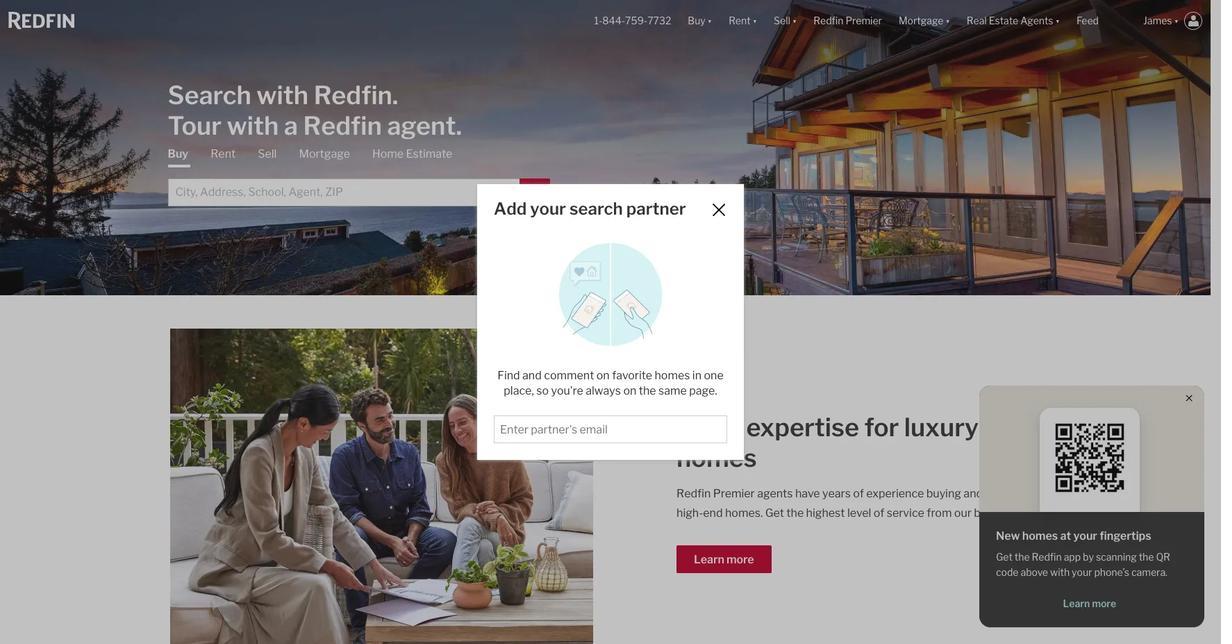 Task type: vqa. For each thing, say whether or not it's contained in the screenshot.
leftmost "Get"
yes



Task type: describe. For each thing, give the bounding box(es) containing it.
homes.
[[726, 507, 763, 520]]

1-844-759-7732
[[594, 15, 672, 27]]

City, Address, School, Agent, ZIP search field
[[168, 178, 520, 206]]

redfin inside button
[[814, 15, 844, 27]]

844-
[[603, 15, 626, 27]]

highest
[[807, 507, 845, 520]]

find and comment on favorite homes in one place, so you're always on the same page.
[[498, 369, 724, 398]]

estimate
[[406, 147, 453, 160]]

end
[[704, 507, 723, 520]]

from
[[927, 507, 952, 520]]

high-
[[677, 507, 704, 520]]

one
[[704, 369, 724, 382]]

Enter partner's email email field
[[500, 423, 671, 436]]

feed button
[[1069, 0, 1136, 42]]

favorite
[[612, 369, 653, 382]]

redfin.
[[314, 80, 398, 110]]

search
[[168, 80, 251, 110]]

more inside button
[[727, 553, 754, 567]]

selling
[[986, 487, 1019, 501]]

7732
[[648, 15, 672, 27]]

by
[[1084, 551, 1095, 563]]

homes inside find and comment on favorite homes in one place, so you're always on the same page.
[[655, 369, 690, 382]]

home estimate
[[373, 147, 453, 160]]

submit search image
[[529, 187, 540, 198]]

learn inside "learn more" button
[[694, 553, 725, 567]]

premier for redfin premier
[[846, 15, 883, 27]]

1 vertical spatial learn more
[[1064, 598, 1117, 610]]

redfin premier agents have years of experience buying and selling high-end homes. get the highest level of service from our best agents.
[[677, 487, 1038, 520]]

a woman showing a document for a backyard consultation. image
[[171, 329, 594, 644]]

learn more inside button
[[694, 553, 754, 567]]

agents
[[758, 487, 793, 501]]

and inside find and comment on favorite homes in one place, so you're always on the same page.
[[523, 369, 542, 382]]

at
[[1061, 530, 1072, 543]]

experience
[[867, 487, 925, 501]]

in
[[693, 369, 702, 382]]

get inside redfin premier agents have years of experience buying and selling high-end homes. get the highest level of service from our best agents.
[[766, 507, 785, 520]]

a
[[284, 110, 298, 141]]

0 vertical spatial on
[[597, 369, 610, 382]]

1 vertical spatial on
[[624, 384, 637, 398]]

search
[[570, 199, 623, 219]]

0 vertical spatial of
[[854, 487, 864, 501]]

homes inside local expertise for luxury homes
[[677, 443, 757, 473]]

code
[[997, 566, 1019, 578]]

app
[[1065, 551, 1081, 563]]

1-844-759-7732 link
[[594, 15, 672, 27]]

sell link
[[258, 146, 277, 162]]

learn more link
[[997, 597, 1184, 610]]

home
[[373, 147, 404, 160]]

redfin premier button
[[806, 0, 891, 42]]

add
[[494, 199, 527, 219]]

comment
[[544, 369, 594, 382]]

your inside 'dialog'
[[530, 199, 566, 219]]

expertise
[[747, 412, 860, 443]]

home estimate link
[[373, 146, 453, 162]]

above
[[1021, 566, 1049, 578]]

rent
[[211, 147, 236, 160]]

fingertips
[[1100, 530, 1152, 543]]

add your search partner
[[494, 199, 686, 219]]

qr
[[1157, 551, 1171, 563]]

local
[[677, 412, 742, 443]]

1 horizontal spatial more
[[1093, 598, 1117, 610]]



Task type: locate. For each thing, give the bounding box(es) containing it.
always
[[586, 384, 621, 398]]

so
[[537, 384, 549, 398]]

1 vertical spatial and
[[964, 487, 983, 501]]

1 horizontal spatial on
[[624, 384, 637, 398]]

partner
[[627, 199, 686, 219]]

learn more button
[[677, 546, 772, 574]]

1 vertical spatial homes
[[677, 443, 757, 473]]

years
[[823, 487, 851, 501]]

1 horizontal spatial premier
[[846, 15, 883, 27]]

best
[[975, 507, 998, 520]]

app install qr code image
[[1051, 419, 1129, 497]]

0 vertical spatial and
[[523, 369, 542, 382]]

premier
[[846, 15, 883, 27], [714, 487, 755, 501]]

1 horizontal spatial and
[[964, 487, 983, 501]]

get
[[766, 507, 785, 520], [997, 551, 1013, 563]]

2 vertical spatial homes
[[1023, 530, 1059, 543]]

premier inside button
[[846, 15, 883, 27]]

new
[[997, 530, 1021, 543]]

get inside the get the redfin app by scanning the qr code above with your phone's camera.
[[997, 551, 1013, 563]]

the down have
[[787, 507, 804, 520]]

1-
[[594, 15, 603, 27]]

1 horizontal spatial get
[[997, 551, 1013, 563]]

homes
[[655, 369, 690, 382], [677, 443, 757, 473], [1023, 530, 1059, 543]]

buy link
[[168, 146, 188, 167]]

camera.
[[1132, 566, 1168, 578]]

level
[[848, 507, 872, 520]]

1 vertical spatial get
[[997, 551, 1013, 563]]

learn down 'end'
[[694, 553, 725, 567]]

1 vertical spatial premier
[[714, 487, 755, 501]]

homes left at
[[1023, 530, 1059, 543]]

buy
[[168, 147, 188, 160]]

the inside redfin premier agents have years of experience buying and selling high-end homes. get the highest level of service from our best agents.
[[787, 507, 804, 520]]

page.
[[690, 384, 718, 398]]

1 horizontal spatial learn more
[[1064, 598, 1117, 610]]

of
[[854, 487, 864, 501], [874, 507, 885, 520]]

your inside the get the redfin app by scanning the qr code above with your phone's camera.
[[1072, 566, 1093, 578]]

mortgage
[[299, 147, 350, 160]]

0 vertical spatial more
[[727, 553, 754, 567]]

buying
[[927, 487, 962, 501]]

you're
[[551, 384, 584, 398]]

0 horizontal spatial premier
[[714, 487, 755, 501]]

of up level
[[854, 487, 864, 501]]

1 vertical spatial more
[[1093, 598, 1117, 610]]

local expertise for luxury homes
[[677, 412, 979, 473]]

1 vertical spatial learn
[[1064, 598, 1091, 610]]

0 horizontal spatial learn
[[694, 553, 725, 567]]

the inside find and comment on favorite homes in one place, so you're always on the same page.
[[639, 384, 656, 398]]

scanning
[[1097, 551, 1137, 563]]

on down favorite
[[624, 384, 637, 398]]

on up always
[[597, 369, 610, 382]]

tab list containing buy
[[168, 146, 550, 206]]

0 vertical spatial premier
[[846, 15, 883, 27]]

2 vertical spatial your
[[1072, 566, 1093, 578]]

your down "submit search" image at the left of page
[[530, 199, 566, 219]]

learn
[[694, 553, 725, 567], [1064, 598, 1091, 610]]

place,
[[504, 384, 534, 398]]

tab list
[[168, 146, 550, 206]]

service
[[887, 507, 925, 520]]

have
[[796, 487, 821, 501]]

mortgage link
[[299, 146, 350, 162]]

more down the phone's
[[1093, 598, 1117, 610]]

same
[[659, 384, 687, 398]]

our
[[955, 507, 972, 520]]

agent.
[[387, 110, 462, 141]]

add your search partner element
[[494, 199, 694, 219]]

0 horizontal spatial and
[[523, 369, 542, 382]]

1 vertical spatial of
[[874, 507, 885, 520]]

learn more
[[694, 553, 754, 567], [1064, 598, 1117, 610]]

your down by
[[1072, 566, 1093, 578]]

0 horizontal spatial of
[[854, 487, 864, 501]]

0 vertical spatial get
[[766, 507, 785, 520]]

redfin
[[814, 15, 844, 27], [303, 110, 382, 141], [677, 487, 711, 501], [1032, 551, 1062, 563]]

and inside redfin premier agents have years of experience buying and selling high-end homes. get the highest level of service from our best agents.
[[964, 487, 983, 501]]

phone's
[[1095, 566, 1130, 578]]

rent link
[[211, 146, 236, 162]]

redfin inside the get the redfin app by scanning the qr code above with your phone's camera.
[[1032, 551, 1062, 563]]

your right at
[[1074, 530, 1098, 543]]

0 vertical spatial learn more
[[694, 553, 754, 567]]

with
[[257, 80, 309, 110], [227, 110, 279, 141], [1051, 566, 1070, 578]]

redfin inside redfin premier agents have years of experience buying and selling high-end homes. get the highest level of service from our best agents.
[[677, 487, 711, 501]]

and up our
[[964, 487, 983, 501]]

redfin premier
[[814, 15, 883, 27]]

0 vertical spatial learn
[[694, 553, 725, 567]]

learn more down the phone's
[[1064, 598, 1117, 610]]

the up camera.
[[1140, 551, 1155, 563]]

get up code
[[997, 551, 1013, 563]]

the up above
[[1015, 551, 1030, 563]]

feed
[[1077, 15, 1099, 27]]

1 vertical spatial your
[[1074, 530, 1098, 543]]

sell
[[258, 147, 277, 160]]

0 horizontal spatial on
[[597, 369, 610, 382]]

1 horizontal spatial learn
[[1064, 598, 1091, 610]]

of right level
[[874, 507, 885, 520]]

0 vertical spatial your
[[530, 199, 566, 219]]

homes up 'end'
[[677, 443, 757, 473]]

the
[[639, 384, 656, 398], [787, 507, 804, 520], [1015, 551, 1030, 563], [1140, 551, 1155, 563]]

on
[[597, 369, 610, 382], [624, 384, 637, 398]]

tour
[[168, 110, 222, 141]]

add your search partner dialog
[[477, 184, 744, 460]]

premier for redfin premier agents have years of experience buying and selling high-end homes. get the highest level of service from our best agents.
[[714, 487, 755, 501]]

find
[[498, 369, 520, 382]]

759-
[[626, 15, 648, 27]]

learn down the get the redfin app by scanning the qr code above with your phone's camera.
[[1064, 598, 1091, 610]]

premier inside redfin premier agents have years of experience buying and selling high-end homes. get the highest level of service from our best agents.
[[714, 487, 755, 501]]

learn more down 'end'
[[694, 553, 754, 567]]

0 vertical spatial homes
[[655, 369, 690, 382]]

and up so
[[523, 369, 542, 382]]

and
[[523, 369, 542, 382], [964, 487, 983, 501]]

your
[[530, 199, 566, 219], [1074, 530, 1098, 543], [1072, 566, 1093, 578]]

0 horizontal spatial get
[[766, 507, 785, 520]]

new homes at your fingertips
[[997, 530, 1152, 543]]

for
[[865, 412, 900, 443]]

get down the agents
[[766, 507, 785, 520]]

agents.
[[1000, 507, 1038, 520]]

homes up same
[[655, 369, 690, 382]]

more down 'homes.'
[[727, 553, 754, 567]]

get the redfin app by scanning the qr code above with your phone's camera.
[[997, 551, 1171, 578]]

0 horizontal spatial more
[[727, 553, 754, 567]]

with inside the get the redfin app by scanning the qr code above with your phone's camera.
[[1051, 566, 1070, 578]]

search with redfin. tour with a redfin agent.
[[168, 80, 462, 141]]

1 horizontal spatial of
[[874, 507, 885, 520]]

redfin inside search with redfin. tour with a redfin agent.
[[303, 110, 382, 141]]

0 horizontal spatial learn more
[[694, 553, 754, 567]]

luxury
[[905, 412, 979, 443]]

learn inside learn more link
[[1064, 598, 1091, 610]]

the down favorite
[[639, 384, 656, 398]]

more
[[727, 553, 754, 567], [1093, 598, 1117, 610]]



